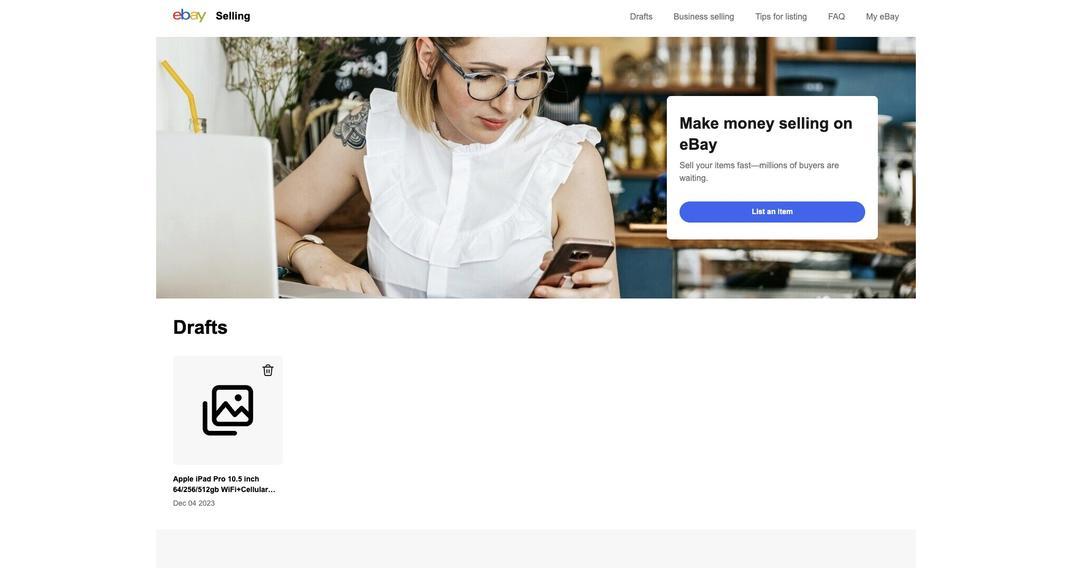 Task type: describe. For each thing, give the bounding box(es) containing it.
apple
[[173, 475, 194, 484]]

my ebay link
[[867, 12, 900, 21]]

for
[[774, 12, 784, 21]]

tips for listing link
[[756, 12, 808, 21]]

are
[[828, 161, 840, 170]]

wifi+cellular
[[221, 486, 268, 494]]

waiting.
[[680, 174, 709, 183]]

listing
[[786, 12, 808, 21]]

fast—millions
[[738, 161, 788, 170]]

list an item link
[[680, 202, 866, 223]]

your
[[697, 161, 713, 170]]

unlocked
[[173, 496, 206, 505]]

2023
[[199, 500, 215, 508]]

ebay inside make money selling on ebay
[[680, 136, 718, 153]]

good
[[226, 496, 246, 505]]

64/256/512gb
[[173, 486, 219, 494]]

apple ipad pro 10.5 inch 64/256/512gb wifi+cellular unlocked very good condition dec 04 2023
[[173, 475, 282, 508]]

04
[[188, 500, 197, 508]]

inch
[[244, 475, 259, 484]]

selling inside make money selling on ebay
[[780, 115, 830, 132]]

on
[[834, 115, 854, 132]]

selling
[[216, 10, 251, 22]]

my
[[867, 12, 878, 21]]

business
[[674, 12, 709, 21]]

tips for listing
[[756, 12, 808, 21]]

sell
[[680, 161, 694, 170]]

an
[[768, 207, 776, 216]]

tips
[[756, 12, 772, 21]]



Task type: vqa. For each thing, say whether or not it's contained in the screenshot.
)
no



Task type: locate. For each thing, give the bounding box(es) containing it.
0 horizontal spatial drafts
[[173, 317, 228, 338]]

drafts link
[[631, 12, 653, 21]]

list
[[753, 207, 766, 216]]

sell your items fast—millions of buyers are waiting.
[[680, 161, 840, 183]]

business selling link
[[674, 12, 735, 21]]

0 vertical spatial ebay
[[881, 12, 900, 21]]

of
[[790, 161, 798, 170]]

1 vertical spatial ebay
[[680, 136, 718, 153]]

1 horizontal spatial selling
[[780, 115, 830, 132]]

items
[[715, 161, 736, 170]]

ebay
[[881, 12, 900, 21], [680, 136, 718, 153]]

ipad
[[196, 475, 211, 484]]

1 vertical spatial selling
[[780, 115, 830, 132]]

pro
[[213, 475, 226, 484]]

dec
[[173, 500, 186, 508]]

1 horizontal spatial ebay
[[881, 12, 900, 21]]

0 vertical spatial selling
[[711, 12, 735, 21]]

drafts
[[631, 12, 653, 21], [173, 317, 228, 338]]

selling left on
[[780, 115, 830, 132]]

0 horizontal spatial ebay
[[680, 136, 718, 153]]

1 vertical spatial drafts
[[173, 317, 228, 338]]

very
[[209, 496, 224, 505]]

1 horizontal spatial drafts
[[631, 12, 653, 21]]

10.5
[[228, 475, 242, 484]]

faq link
[[829, 12, 846, 21]]

business selling
[[674, 12, 735, 21]]

ebay right my
[[881, 12, 900, 21]]

make money selling on ebay
[[680, 115, 854, 153]]

make
[[680, 115, 720, 132]]

0 vertical spatial drafts
[[631, 12, 653, 21]]

ebay down make at top right
[[680, 136, 718, 153]]

selling
[[711, 12, 735, 21], [780, 115, 830, 132]]

my ebay
[[867, 12, 900, 21]]

buyers
[[800, 161, 825, 170]]

condition
[[248, 496, 282, 505]]

item
[[778, 207, 794, 216]]

list an item
[[753, 207, 794, 216]]

faq
[[829, 12, 846, 21]]

0 horizontal spatial selling
[[711, 12, 735, 21]]

selling right business
[[711, 12, 735, 21]]

money
[[724, 115, 775, 132]]



